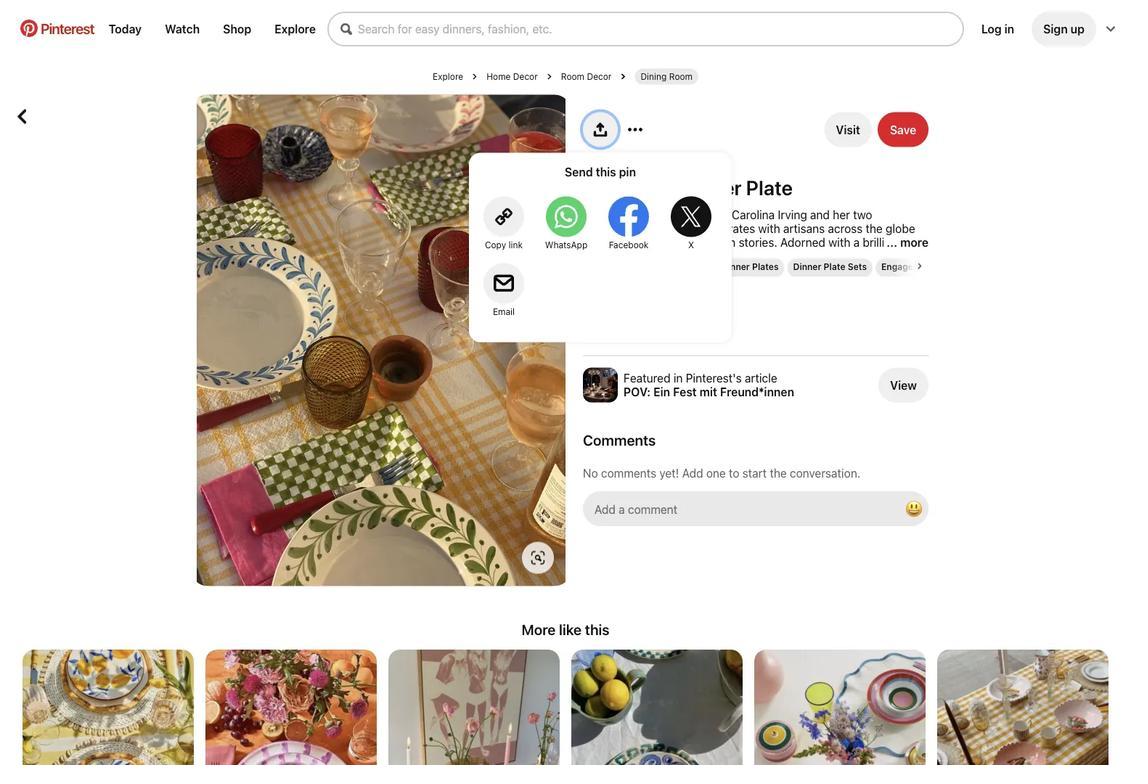 Task type: locate. For each thing, give the bounding box(es) containing it.
two plates with forks and some lemons in bowls next to each other on a table image
[[572, 650, 743, 766]]

2 decor from the left
[[587, 71, 612, 82]]

0 horizontal spatial anna
[[583, 175, 632, 199]]

1 vertical spatial a
[[620, 277, 626, 291]]

anna down the label
[[679, 250, 706, 263]]

with
[[759, 222, 781, 236], [691, 236, 713, 250], [829, 236, 851, 250]]

in
[[1005, 22, 1015, 36], [854, 250, 864, 263], [674, 372, 683, 385]]

the table is set with dishes and utensils image
[[938, 650, 1109, 766]]

explore for the explore link to the bottom
[[433, 71, 464, 82]]

one
[[583, 277, 603, 291], [707, 466, 726, 480]]

1 horizontal spatial breadcrumb arrow image
[[621, 74, 627, 79]]

search image
[[341, 23, 352, 35]]

is right plate
[[878, 263, 886, 277]]

2 horizontal spatial to
[[729, 466, 740, 480]]

handmade
[[641, 263, 697, 277]]

0 vertical spatial one
[[583, 277, 603, 291]]

stories.
[[739, 236, 778, 250]]

1 vertical spatial anna
[[679, 250, 706, 263]]

of right due
[[606, 277, 617, 291]]

1 decor from the left
[[513, 71, 538, 82]]

0 horizontal spatial with
[[691, 236, 713, 250]]

due
[[583, 263, 605, 277]]

artisans
[[784, 222, 825, 236]]

of left plates
[[738, 263, 749, 277]]

pinterest's
[[686, 372, 742, 385]]

Search text field
[[358, 22, 963, 36]]

home
[[487, 71, 511, 82]]

0 vertical spatial in
[[1005, 22, 1015, 36]]

whatsapp
[[545, 240, 588, 250]]

room right breadcrumb arrow image
[[561, 71, 585, 82]]

breadcrumb arrow image for explore
[[472, 74, 478, 79]]

more like this button
[[522, 622, 610, 639]]

of
[[738, 263, 749, 277], [606, 277, 617, 291]]

home decor
[[487, 71, 538, 82]]

0 vertical spatial anna
[[583, 175, 632, 199]]

explore left home
[[433, 71, 464, 82]]

0 horizontal spatial of
[[606, 277, 617, 291]]

to left curate
[[583, 236, 594, 250]]

pinterest
[[41, 20, 94, 37]]

0 horizontal spatial in
[[674, 372, 683, 385]]

blue
[[636, 175, 677, 199], [709, 250, 732, 263], [701, 261, 720, 271]]

copy link
[[485, 240, 523, 250]]

breadcrumb arrow image left dining
[[621, 74, 627, 79]]

room decor link
[[561, 71, 612, 82]]

plate inside founded by textile designer carolina irving and her two daughters, the label collaborates with artisans across the globe to curate homeware with rich stories. adorned with a brilliant cerulean trim, the anna blue dinner plate is crafted in portugal. due to the handmade quality of the ceramic, each plate is entirely one of a kind.
[[772, 250, 799, 263]]

the left ...
[[866, 222, 883, 236]]

blue down overthemoon.com button
[[636, 175, 677, 199]]

1 horizontal spatial explore link
[[433, 71, 464, 82]]

copy
[[485, 240, 507, 250]]

across
[[828, 222, 863, 236]]

adorned
[[781, 236, 826, 250]]

sign up button
[[1032, 12, 1097, 46]]

from
[[583, 153, 610, 167]]

this left pin
[[596, 165, 617, 179]]

blue down collaborates
[[709, 250, 732, 263]]

two yellow and blue plates sitting on top of a table next to glasses, silverware and utensils image
[[23, 650, 194, 766]]

0 horizontal spatial room
[[561, 71, 585, 82]]

1 vertical spatial explore
[[433, 71, 464, 82]]

in right log
[[1005, 22, 1015, 36]]

1 horizontal spatial explore
[[433, 71, 464, 82]]

textile
[[649, 208, 680, 222]]

with up dinner plate sets link
[[829, 236, 851, 250]]

😃 button
[[583, 492, 929, 527], [900, 495, 929, 524]]

with left artisans
[[759, 222, 781, 236]]

1 room from the left
[[561, 71, 585, 82]]

blue down rich
[[701, 261, 720, 271]]

a table set with plates, glasses and napkins image
[[197, 95, 566, 586], [197, 95, 566, 587]]

one right add on the right of the page
[[707, 466, 726, 480]]

in right ein
[[674, 372, 683, 385]]

0 horizontal spatial decor
[[513, 71, 538, 82]]

plate
[[747, 175, 793, 199], [772, 250, 799, 263], [824, 261, 846, 271]]

explore link
[[269, 16, 322, 42], [433, 71, 464, 82]]

view
[[891, 379, 918, 392]]

by
[[633, 208, 646, 222]]

to
[[583, 236, 594, 250], [608, 263, 618, 277], [729, 466, 740, 480]]

homeware
[[634, 236, 688, 250]]

breadcrumb arrow image left home
[[472, 74, 478, 79]]

0 vertical spatial explore link
[[269, 16, 322, 42]]

the
[[643, 222, 660, 236], [866, 222, 883, 236], [659, 250, 676, 263], [621, 263, 638, 277], [752, 263, 769, 277], [770, 466, 787, 480]]

watch link
[[159, 16, 206, 42]]

2 horizontal spatial in
[[1005, 22, 1015, 36]]

anna up founded
[[583, 175, 632, 199]]

explore left search icon
[[275, 22, 316, 36]]

globe
[[886, 222, 916, 236]]

0 horizontal spatial explore link
[[269, 16, 322, 42]]

is left crafted at the top of page
[[802, 250, 810, 263]]

comments
[[601, 466, 657, 480]]

anna
[[583, 175, 632, 199], [679, 250, 706, 263]]

2 breadcrumb arrow image from the left
[[621, 74, 627, 79]]

to right due
[[608, 263, 618, 277]]

2 horizontal spatial with
[[829, 236, 851, 250]]

in for log in
[[1005, 22, 1015, 36]]

designer
[[683, 208, 729, 222]]

add
[[683, 466, 704, 480]]

0 vertical spatial this
[[596, 165, 617, 179]]

list
[[17, 650, 1115, 766]]

0 vertical spatial a
[[854, 236, 860, 250]]

0 horizontal spatial one
[[583, 277, 603, 291]]

decor left breadcrumb arrow image
[[513, 71, 538, 82]]

plates
[[753, 261, 779, 271]]

start
[[743, 466, 767, 480]]

2 vertical spatial in
[[674, 372, 683, 385]]

founded by textile designer carolina irving and her two daughters, the label collaborates with artisans across the globe to curate homeware with rich stories. adorned with a brilliant cerulean trim, the anna blue dinner plate is crafted in portugal. due to the handmade quality of the ceramic, each plate is entirely one of a kind.
[[583, 208, 928, 291]]

0 vertical spatial to
[[583, 236, 594, 250]]

explore for the left the explore link
[[275, 22, 316, 36]]

2 room from the left
[[670, 71, 693, 82]]

decor right breadcrumb arrow image
[[587, 71, 612, 82]]

a left kind.
[[620, 277, 626, 291]]

save
[[891, 123, 917, 137]]

... more
[[884, 236, 929, 250]]

1 breadcrumb arrow image from the left
[[472, 74, 478, 79]]

this
[[596, 165, 617, 179], [585, 622, 610, 639]]

dinner inside founded by textile designer carolina irving and her two daughters, the label collaborates with artisans across the globe to curate homeware with rich stories. adorned with a brilliant cerulean trim, the anna blue dinner plate is crafted in portugal. due to the handmade quality of the ceramic, each plate is entirely one of a kind.
[[735, 250, 769, 263]]

dining room link
[[641, 71, 693, 82]]

article
[[745, 372, 778, 385]]

in inside featured in pinterest's article pov: ein fest mit freund*innen
[[674, 372, 683, 385]]

entirely
[[889, 263, 928, 277]]

today
[[109, 22, 142, 36]]

1 horizontal spatial is
[[878, 263, 886, 277]]

1 horizontal spatial in
[[854, 250, 864, 263]]

1 horizontal spatial anna
[[679, 250, 706, 263]]

dining
[[641, 71, 667, 82]]

2 vertical spatial to
[[729, 466, 740, 480]]

1 vertical spatial in
[[854, 250, 864, 263]]

dining room
[[641, 71, 693, 82]]

0 vertical spatial explore
[[275, 22, 316, 36]]

cerulean
[[583, 250, 629, 263]]

1 horizontal spatial with
[[759, 222, 781, 236]]

visit
[[837, 123, 861, 137]]

room
[[561, 71, 585, 82], [670, 71, 693, 82]]

a up sets
[[854, 236, 860, 250]]

ceramic,
[[772, 263, 817, 277]]

explore link left search icon
[[269, 16, 322, 42]]

in inside button
[[1005, 22, 1015, 36]]

up
[[1071, 22, 1085, 36]]

to left start
[[729, 466, 740, 480]]

1 horizontal spatial of
[[738, 263, 749, 277]]

this right like
[[585, 622, 610, 639]]

one down 'cerulean'
[[583, 277, 603, 291]]

blue dinner plates link
[[701, 261, 779, 271]]

blue dinner plates
[[701, 261, 779, 271]]

in for featured in pinterest's article pov: ein fest mit freund*innen
[[674, 372, 683, 385]]

blue inside founded by textile designer carolina irving and her two daughters, the label collaborates with artisans across the globe to curate homeware with rich stories. adorned with a brilliant cerulean trim, the anna blue dinner plate is crafted in portugal. due to the handmade quality of the ceramic, each plate is entirely one of a kind.
[[709, 250, 732, 263]]

label
[[663, 222, 688, 236]]

with left rich
[[691, 236, 713, 250]]

1 horizontal spatial room
[[670, 71, 693, 82]]

send this pin
[[565, 165, 636, 179]]

1 horizontal spatial decor
[[587, 71, 612, 82]]

0 horizontal spatial breadcrumb arrow image
[[472, 74, 478, 79]]

room right dining
[[670, 71, 693, 82]]

send
[[565, 165, 593, 179]]

facebook
[[609, 240, 649, 250]]

the right trim,
[[659, 250, 676, 263]]

featured in pinterest's article pov: ein fest mit freund*innen
[[624, 372, 795, 399]]

in right crafted at the top of page
[[854, 250, 864, 263]]

explore
[[275, 22, 316, 36], [433, 71, 464, 82]]

home decor link
[[487, 71, 538, 82]]

1 horizontal spatial a
[[854, 236, 860, 250]]

from overthemoon.com
[[583, 153, 713, 167]]

0 horizontal spatial explore
[[275, 22, 316, 36]]

crafted
[[813, 250, 851, 263]]

view link
[[879, 368, 929, 403]]

1 horizontal spatial one
[[707, 466, 726, 480]]

explore link left home
[[433, 71, 464, 82]]

1 vertical spatial to
[[608, 263, 618, 277]]

breadcrumb arrow image
[[472, 74, 478, 79], [621, 74, 627, 79]]

irving
[[778, 208, 808, 222]]



Task type: vqa. For each thing, say whether or not it's contained in the screenshot.
BRILLIANT
yes



Task type: describe. For each thing, give the bounding box(es) containing it.
anna blue dinner plate
[[583, 175, 793, 199]]

1 horizontal spatial to
[[608, 263, 618, 277]]

plate
[[848, 263, 875, 277]]

pov: ein fest mit freund*innen link
[[624, 385, 795, 399]]

mit
[[700, 385, 718, 399]]

...
[[887, 236, 898, 250]]

trim,
[[632, 250, 656, 263]]

two
[[854, 208, 873, 222]]

click to shop image
[[531, 551, 546, 565]]

dinner plate sets
[[794, 261, 867, 271]]

portugal.
[[867, 250, 914, 263]]

email
[[493, 307, 515, 317]]

the down facebook on the right of page
[[621, 263, 638, 277]]

her
[[833, 208, 851, 222]]

pov:
[[624, 385, 651, 399]]

ein
[[654, 385, 671, 399]]

log in button
[[970, 12, 1027, 46]]

watch
[[165, 22, 200, 36]]

no
[[583, 466, 598, 480]]

pinterest link
[[12, 19, 103, 37]]

more
[[522, 622, 556, 639]]

daughters,
[[583, 222, 640, 236]]

collaborates
[[691, 222, 756, 236]]

freund*innen
[[721, 385, 795, 399]]

1 vertical spatial explore link
[[433, 71, 464, 82]]

scroll image
[[918, 263, 923, 269]]

pin
[[619, 165, 636, 179]]

visit button
[[825, 112, 873, 147]]

one inside founded by textile designer carolina irving and her two daughters, the label collaborates with artisans across the globe to curate homeware with rich stories. adorned with a brilliant cerulean trim, the anna blue dinner plate is crafted in portugal. due to the handmade quality of the ceramic, each plate is entirely one of a kind.
[[583, 277, 603, 291]]

the table is set with flowers and fruit image
[[206, 650, 377, 766]]

more
[[901, 236, 929, 250]]

decor for home decor
[[513, 71, 538, 82]]

today link
[[103, 16, 148, 42]]

rich
[[716, 236, 736, 250]]

breadcrumb arrow image
[[547, 74, 553, 79]]

the down stories.
[[752, 263, 769, 277]]

each
[[820, 263, 845, 277]]

conversation.
[[790, 466, 861, 480]]

😃
[[906, 499, 923, 519]]

dinner plate sets link
[[794, 261, 867, 271]]

like
[[559, 622, 582, 639]]

sign up
[[1044, 22, 1085, 36]]

fest
[[674, 385, 697, 399]]

the table is set with colorful plates and vases image
[[755, 650, 926, 766]]

breadcrumb arrow image for room decor
[[621, 74, 627, 79]]

featured
[[624, 372, 671, 385]]

the left the label
[[643, 222, 660, 236]]

the table is set with pink and white plates, candles, and flowers in vases image
[[389, 650, 560, 766]]

and
[[811, 208, 830, 222]]

shop
[[223, 22, 252, 36]]

room decor
[[561, 71, 612, 82]]

yet!
[[660, 466, 680, 480]]

comments
[[583, 432, 656, 449]]

kind.
[[629, 277, 654, 291]]

0 horizontal spatial to
[[583, 236, 594, 250]]

link
[[509, 240, 523, 250]]

0 horizontal spatial is
[[802, 250, 810, 263]]

shop link
[[217, 16, 257, 42]]

sets
[[848, 261, 867, 271]]

anna inside founded by textile designer carolina irving and her two daughters, the label collaborates with artisans across the globe to curate homeware with rich stories. adorned with a brilliant cerulean trim, the anna blue dinner plate is crafted in portugal. due to the handmade quality of the ceramic, each plate is entirely one of a kind.
[[679, 250, 706, 263]]

curate
[[597, 236, 631, 250]]

save button
[[878, 112, 929, 147]]

quality
[[700, 263, 735, 277]]

founded
[[583, 208, 630, 222]]

in inside founded by textile designer carolina irving and her two daughters, the label collaborates with artisans across the globe to curate homeware with rich stories. adorned with a brilliant cerulean trim, the anna blue dinner plate is crafted in portugal. due to the handmade quality of the ceramic, each plate is entirely one of a kind.
[[854, 250, 864, 263]]

1 vertical spatial this
[[585, 622, 610, 639]]

log in
[[982, 22, 1015, 36]]

no comments yet! add one to start the conversation.
[[583, 466, 861, 480]]

overthemoon.com button
[[613, 153, 713, 167]]

1 vertical spatial one
[[707, 466, 726, 480]]

the right start
[[770, 466, 787, 480]]

overthemoon.com
[[613, 153, 713, 167]]

decor for room decor
[[587, 71, 612, 82]]

brilliant
[[863, 236, 902, 250]]

Add a comment field
[[595, 503, 888, 517]]

pinterest image
[[20, 19, 38, 37]]

0 horizontal spatial a
[[620, 277, 626, 291]]

log
[[982, 22, 1002, 36]]

carolina
[[732, 208, 775, 222]]

pinterest button
[[12, 19, 103, 39]]

sign
[[1044, 22, 1068, 36]]



